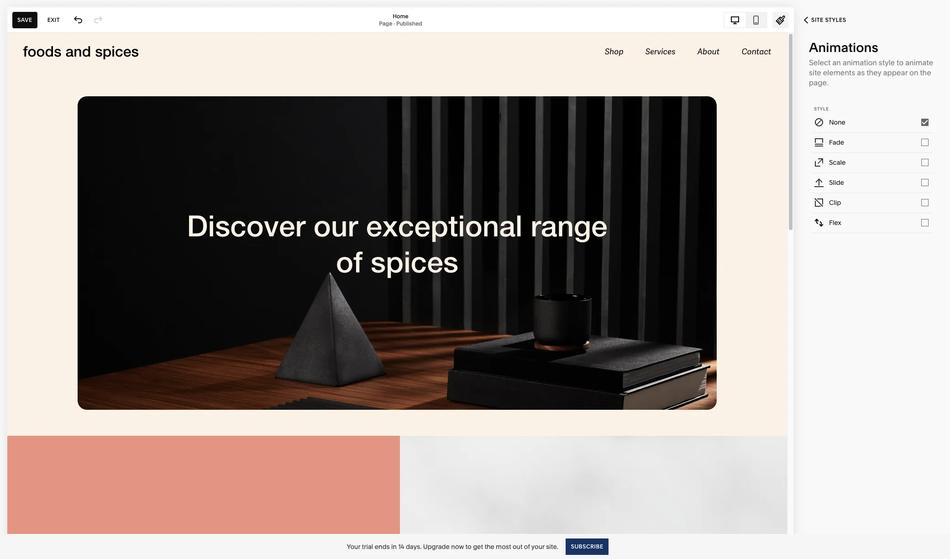 Task type: vqa. For each thing, say whether or not it's contained in the screenshot.
the bottom Normal
no



Task type: describe. For each thing, give the bounding box(es) containing it.
site styles button
[[794, 10, 856, 30]]

page
[[379, 20, 392, 27]]

exit
[[47, 16, 60, 23]]

select
[[809, 58, 831, 67]]

styles
[[825, 16, 846, 23]]

home page · published
[[379, 13, 422, 27]]

the inside animations select an animation style to animate site elements as they appear on the page.
[[920, 68, 931, 77]]

home
[[393, 13, 409, 19]]

most
[[496, 543, 511, 551]]

fade image
[[814, 137, 824, 147]]

your trial ends in 14 days. upgrade now to get the most out of your site.
[[347, 543, 558, 551]]

0 horizontal spatial to
[[466, 543, 472, 551]]

style
[[814, 106, 829, 111]]

elements
[[823, 68, 855, 77]]

now
[[451, 543, 464, 551]]

clip image
[[814, 197, 824, 208]]

flex
[[829, 219, 842, 227]]

site.
[[546, 543, 558, 551]]

save button
[[12, 12, 37, 28]]

to inside animations select an animation style to animate site elements as they appear on the page.
[[897, 58, 904, 67]]

flex image
[[814, 218, 824, 228]]

none image
[[814, 117, 824, 127]]

save
[[17, 16, 32, 23]]



Task type: locate. For each thing, give the bounding box(es) containing it.
out
[[513, 543, 523, 551]]

·
[[394, 20, 395, 27]]

to
[[897, 58, 904, 67], [466, 543, 472, 551]]

0 horizontal spatial the
[[485, 543, 494, 551]]

slide image
[[814, 177, 824, 187]]

in
[[391, 543, 397, 551]]

get
[[473, 543, 483, 551]]

ends
[[375, 543, 390, 551]]

the right on
[[920, 68, 931, 77]]

0 vertical spatial to
[[897, 58, 904, 67]]

style
[[879, 58, 895, 67]]

1 vertical spatial to
[[466, 543, 472, 551]]

as
[[857, 68, 865, 77]]

1 vertical spatial the
[[485, 543, 494, 551]]

none
[[829, 118, 846, 126]]

your
[[347, 543, 360, 551]]

your
[[531, 543, 545, 551]]

days.
[[406, 543, 422, 551]]

to left get
[[466, 543, 472, 551]]

site
[[809, 68, 821, 77]]

fade
[[829, 138, 844, 146]]

animations select an animation style to animate site elements as they appear on the page.
[[809, 40, 933, 87]]

14
[[398, 543, 404, 551]]

1 horizontal spatial the
[[920, 68, 931, 77]]

site styles
[[811, 16, 846, 23]]

appear
[[883, 68, 908, 77]]

published
[[396, 20, 422, 27]]

site
[[811, 16, 824, 23]]

the right get
[[485, 543, 494, 551]]

page.
[[809, 78, 829, 87]]

animation
[[843, 58, 877, 67]]

1 horizontal spatial to
[[897, 58, 904, 67]]

clip
[[829, 198, 841, 207]]

scale
[[829, 158, 846, 166]]

animations
[[809, 40, 878, 55]]

of
[[524, 543, 530, 551]]

upgrade
[[423, 543, 450, 551]]

scale image
[[814, 157, 824, 167]]

exit button
[[42, 12, 65, 28]]

an
[[833, 58, 841, 67]]

to up appear
[[897, 58, 904, 67]]

subscribe button
[[566, 539, 608, 555]]

0 vertical spatial the
[[920, 68, 931, 77]]

tab list
[[725, 13, 767, 27]]

trial
[[362, 543, 373, 551]]

animate
[[905, 58, 933, 67]]

subscribe
[[571, 543, 603, 550]]

on
[[910, 68, 919, 77]]

they
[[867, 68, 882, 77]]

the
[[920, 68, 931, 77], [485, 543, 494, 551]]

slide
[[829, 178, 844, 187]]



